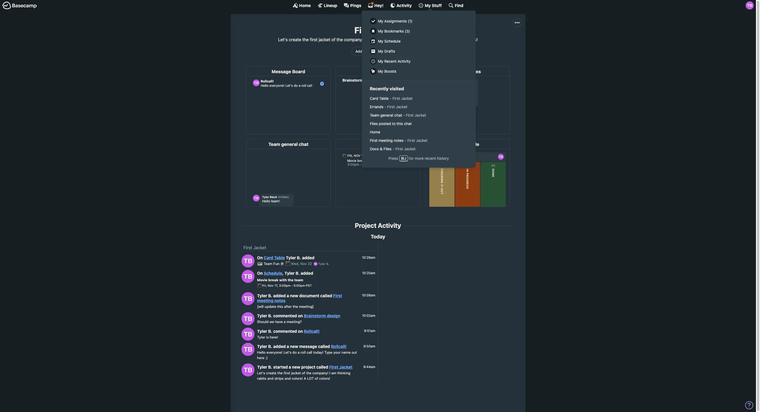 Task type: locate. For each thing, give the bounding box(es) containing it.
b. up we
[[268, 313, 273, 318]]

0 vertical spatial on
[[298, 313, 303, 318]]

a right started
[[289, 365, 291, 370]]

tyler for tyler b. commented on rollcall!
[[257, 329, 268, 334]]

added up 22
[[302, 255, 315, 260]]

let's inside let's create the first jacket of the company! i am thinking rabits and strips and colors! a lot of colors!
[[257, 371, 265, 375]]

table inside recently visited pages element
[[380, 96, 389, 101]]

first inside let's create the first jacket of the company! i am thinking rabits and strips and colors! a lot of colors!
[[284, 371, 290, 375]]

- up errands - first jacket
[[390, 96, 392, 101]]

tyler black image left the should
[[242, 312, 255, 326]]

a for project
[[289, 365, 291, 370]]

company! inside first jacket let's create the first jacket of the company! i am thinking rabits and strips and colors! a lot of colors!
[[344, 37, 364, 42]]

1 vertical spatial rollcall! link
[[331, 344, 347, 349]]

home link up the first meeting notes - first jacket on the top
[[368, 128, 471, 136]]

1 horizontal spatial jacket
[[319, 37, 331, 42]]

files left posted
[[370, 121, 378, 126]]

b. for tyler b. commented on brainstorm design
[[268, 313, 273, 318]]

the
[[303, 37, 309, 42], [337, 37, 343, 42], [288, 278, 294, 282], [293, 304, 298, 309], [278, 371, 283, 375], [307, 371, 312, 375]]

1 vertical spatial lot
[[307, 376, 314, 381]]

0 horizontal spatial files
[[370, 121, 378, 126]]

new up let's create the first jacket of the company! i am thinking rabits and strips and colors! a lot of colors!
[[292, 365, 301, 370]]

this right to
[[397, 121, 403, 126]]

1 vertical spatial thinking
[[338, 371, 351, 375]]

project
[[355, 222, 377, 229]]

chat down team general chat - first jacket
[[404, 121, 412, 126]]

1 horizontal spatial strips
[[412, 37, 423, 42]]

0 horizontal spatial company!
[[313, 371, 329, 375]]

1 horizontal spatial company!
[[344, 37, 364, 42]]

schedule
[[385, 39, 401, 43], [264, 271, 283, 276]]

message
[[300, 344, 317, 349]]

0 vertical spatial team
[[370, 113, 380, 118]]

main element
[[0, 0, 757, 168]]

tyler for tyler is here!
[[257, 335, 265, 339]]

create inside let's create the first jacket of the company! i am thinking rabits and strips and colors! a lot of colors!
[[266, 371, 277, 375]]

first inside "first meeting notes"
[[334, 293, 343, 298]]

0 vertical spatial jacket
[[319, 37, 331, 42]]

thinking up people
[[374, 37, 390, 42]]

notes up docs & files - first jacket
[[394, 138, 404, 143]]

chat up to
[[395, 113, 403, 118]]

9:50am element
[[364, 344, 376, 348]]

10:20am element
[[363, 271, 376, 275]]

0 horizontal spatial chat
[[395, 113, 403, 118]]

called right project
[[317, 365, 329, 370]]

roll
[[301, 350, 306, 355]]

rabits inside let's create the first jacket of the company! i am thinking rabits and strips and colors! a lot of colors!
[[257, 376, 267, 381]]

j
[[405, 156, 407, 161]]

0 vertical spatial card
[[370, 96, 379, 101]]

1 vertical spatial tyler black image
[[242, 254, 255, 267]]

my inside "link"
[[378, 49, 384, 53]]

to
[[393, 121, 396, 126]]

tyler black image left '[will'
[[242, 292, 255, 305]]

commented down 'should we have a meeting?'
[[274, 329, 297, 334]]

1 horizontal spatial rollcall!
[[331, 344, 347, 349]]

0 vertical spatial first
[[310, 37, 318, 42]]

1 vertical spatial meeting
[[257, 298, 274, 303]]

2 vertical spatial called
[[317, 365, 329, 370]]

tyler black image left hello
[[242, 343, 255, 356]]

added up everyone! at the left bottom
[[274, 344, 286, 349]]

1 horizontal spatial first jacket link
[[330, 365, 353, 370]]

am down your
[[332, 371, 337, 375]]

card up errands
[[370, 96, 379, 101]]

strips up my drafts "link"
[[412, 37, 423, 42]]

1 horizontal spatial meeting
[[379, 138, 393, 143]]

10:20am
[[363, 271, 376, 275]]

meeting inside "first meeting notes"
[[257, 298, 274, 303]]

new up do
[[290, 344, 299, 349]]

schedule up break
[[264, 271, 283, 276]]

a down tyler b. commented on rollcall!
[[287, 344, 289, 349]]

we
[[270, 320, 274, 324]]

1 vertical spatial activity
[[398, 59, 411, 64]]

tyler black image inside main element
[[747, 1, 755, 9]]

0 horizontal spatial first
[[284, 371, 290, 375]]

notes inside recently visited pages element
[[394, 138, 404, 143]]

card
[[370, 96, 379, 101], [264, 255, 274, 260]]

home inside recently visited pages element
[[370, 130, 381, 134]]

my left boosts
[[378, 69, 384, 74]]

0 vertical spatial on
[[257, 255, 263, 260]]

of
[[332, 37, 336, 42], [460, 37, 464, 42], [302, 371, 306, 375], [315, 376, 318, 381]]

nov left 22
[[301, 262, 307, 266]]

1 vertical spatial a
[[304, 376, 306, 381]]

1 vertical spatial files
[[384, 147, 392, 151]]

b. for tyler b. added a new message called rollcall!
[[268, 344, 273, 349]]

22
[[308, 262, 312, 266]]

1 vertical spatial strips
[[275, 376, 284, 381]]

first
[[310, 37, 318, 42], [284, 371, 290, 375]]

my for my drafts
[[378, 49, 384, 53]]

schedule inside my stuff element
[[385, 39, 401, 43]]

team for team general chat - first jacket
[[370, 113, 380, 118]]

0 vertical spatial rabits
[[391, 37, 402, 42]]

tyler up the should
[[257, 313, 268, 318]]

my for my stuff
[[425, 3, 431, 8]]

rollcall! down the brainstorm
[[304, 329, 320, 334]]

1 vertical spatial new
[[290, 344, 299, 349]]

my boosts link
[[368, 66, 471, 76]]

0 vertical spatial chat
[[395, 113, 403, 118]]

meeting for first meeting notes
[[257, 298, 274, 303]]

- up press
[[393, 147, 395, 151]]

home left lineup link
[[300, 3, 311, 8]]

called up type in the left bottom of the page
[[318, 344, 330, 349]]

jacket up team general chat - first jacket
[[396, 105, 408, 109]]

b. right 22
[[327, 262, 330, 266]]

name
[[342, 350, 351, 355]]

1 horizontal spatial create
[[289, 37, 302, 42]]

meeting inside recently visited pages element
[[379, 138, 393, 143]]

first jacket link down your
[[330, 365, 353, 370]]

0 vertical spatial meeting
[[379, 138, 393, 143]]

let's
[[279, 37, 288, 42], [284, 350, 292, 355], [257, 371, 265, 375]]

strips inside first jacket let's create the first jacket of the company! i am thinking rabits and strips and colors! a lot of colors!
[[412, 37, 423, 42]]

1 vertical spatial i
[[330, 371, 331, 375]]

b. for tyler b. commented on rollcall!
[[268, 329, 273, 334]]

0 vertical spatial strips
[[412, 37, 423, 42]]

1 horizontal spatial nov
[[301, 262, 307, 266]]

home link left lineup link
[[293, 3, 311, 8]]

jacket inside let's create the first jacket of the company! i am thinking rabits and strips and colors! a lot of colors!
[[291, 371, 301, 375]]

tyler black image left the is
[[242, 328, 255, 341]]

1 vertical spatial rollcall!
[[331, 344, 347, 349]]

do
[[293, 350, 297, 355]]

0 vertical spatial notes
[[394, 138, 404, 143]]

1 vertical spatial first
[[284, 371, 290, 375]]

team down errands
[[370, 113, 380, 118]]

b. left started
[[268, 365, 273, 370]]

0 horizontal spatial home link
[[293, 3, 311, 8]]

first meeting notes
[[257, 293, 343, 303]]

my for my boosts
[[378, 69, 384, 74]]

0 vertical spatial home
[[300, 3, 311, 8]]

⌘ j for more recent history
[[401, 156, 449, 161]]

movie
[[257, 278, 268, 282]]

activity inside my stuff element
[[398, 59, 411, 64]]

b. up tyler is here!
[[268, 329, 273, 334]]

1 on from the top
[[257, 255, 263, 260]]

jacket down files posted to this chat link
[[417, 138, 428, 143]]

1 horizontal spatial rollcall! link
[[331, 344, 347, 349]]

- left 5:00pm
[[292, 284, 293, 287]]

tyler black image for 10:08am
[[242, 292, 255, 305]]

first inside first jacket let's create the first jacket of the company! i am thinking rabits and strips and colors! a lot of colors!
[[310, 37, 318, 42]]

strips
[[412, 37, 423, 42], [275, 376, 284, 381]]

activity right the recent
[[398, 59, 411, 64]]

my schedule
[[378, 39, 401, 43]]

notes for first meeting notes - first jacket
[[394, 138, 404, 143]]

1 vertical spatial called
[[318, 344, 330, 349]]

thinking down name
[[338, 371, 351, 375]]

0 horizontal spatial schedule
[[264, 271, 283, 276]]

called right the document
[[321, 293, 333, 298]]

company! down project
[[313, 371, 329, 375]]

my drafts
[[378, 49, 396, 53]]

schedule for my
[[385, 39, 401, 43]]

i up the some
[[365, 37, 366, 42]]

home down posted
[[370, 130, 381, 134]]

0 vertical spatial thinking
[[374, 37, 390, 42]]

this inside files posted to this chat link
[[397, 121, 403, 126]]

1 horizontal spatial card
[[370, 96, 379, 101]]

first
[[355, 25, 373, 35], [393, 96, 401, 101], [388, 105, 395, 109], [406, 113, 414, 118], [370, 138, 378, 143], [408, 138, 415, 143], [396, 147, 403, 151], [244, 245, 252, 250], [334, 293, 343, 298], [330, 365, 339, 370]]

meeting]
[[299, 304, 314, 309]]

tyler down here
[[257, 365, 268, 370]]

my left the drafts
[[378, 49, 384, 53]]

jacket down name
[[340, 365, 353, 370]]

a inside let's create the first jacket of the company! i am thinking rabits and strips and colors! a lot of colors!
[[304, 376, 306, 381]]

a down 3:00pm
[[287, 293, 289, 298]]

1 horizontal spatial team
[[370, 113, 380, 118]]

commented up 'should we have a meeting?'
[[274, 313, 297, 318]]

tyler black image
[[747, 1, 755, 9], [242, 254, 255, 267], [242, 364, 255, 377]]

my up people
[[378, 39, 384, 43]]

notes inside "first meeting notes"
[[275, 298, 286, 303]]

1 horizontal spatial rabits
[[391, 37, 402, 42]]

(1)
[[408, 19, 413, 23]]

1 horizontal spatial notes
[[394, 138, 404, 143]]

jacket up files posted to this chat link
[[415, 113, 427, 118]]

1 horizontal spatial i
[[365, 37, 366, 42]]

0 vertical spatial nov
[[301, 262, 307, 266]]

some
[[363, 49, 372, 53]]

on up movie
[[257, 271, 263, 276]]

10:08am element
[[362, 293, 376, 297]]

docs & files - first jacket
[[370, 147, 416, 151]]

0 horizontal spatial create
[[266, 371, 277, 375]]

files
[[370, 121, 378, 126], [384, 147, 392, 151]]

first jacket link
[[244, 245, 267, 250], [330, 365, 353, 370]]

jacket up card table link
[[254, 245, 267, 250]]

first inside first jacket let's create the first jacket of the company! i am thinking rabits and strips and colors! a lot of colors!
[[355, 25, 373, 35]]

my left the recent
[[378, 59, 384, 64]]

am up add some people
[[367, 37, 373, 42]]

strips down started
[[275, 376, 284, 381]]

bookmarks
[[385, 29, 404, 33]]

meeting up &
[[379, 138, 393, 143]]

tyler black image for 10:20am
[[242, 270, 255, 283]]

0 vertical spatial am
[[367, 37, 373, 42]]

1 vertical spatial table
[[275, 255, 285, 260]]

1 horizontal spatial table
[[380, 96, 389, 101]]

find button
[[449, 3, 464, 8]]

activity up today on the bottom of the page
[[378, 222, 402, 229]]

home
[[300, 3, 311, 8], [370, 130, 381, 134]]

tyler up the is
[[257, 329, 268, 334]]

1 horizontal spatial schedule
[[385, 39, 401, 43]]

let's for hello
[[284, 350, 292, 355]]

table up "fun"
[[275, 255, 285, 260]]

0 vertical spatial lot
[[451, 37, 459, 42]]

company!
[[344, 37, 364, 42], [313, 371, 329, 375]]

tyler right 22
[[319, 262, 326, 266]]

b. up the update
[[268, 293, 273, 298]]

my drafts link
[[368, 46, 471, 56]]

tyler b.
[[318, 262, 330, 266]]

1 vertical spatial let's
[[284, 350, 292, 355]]

wed, nov 22
[[291, 262, 313, 266]]

here!
[[270, 335, 279, 339]]

create
[[289, 37, 302, 42], [266, 371, 277, 375]]

rollcall!
[[304, 329, 320, 334], [331, 344, 347, 349]]

tyler
[[286, 255, 296, 260], [319, 262, 326, 266], [285, 271, 295, 276], [257, 293, 268, 298], [257, 313, 268, 318], [257, 329, 268, 334], [257, 335, 265, 339], [257, 344, 268, 349], [257, 365, 268, 370]]

1 vertical spatial home
[[370, 130, 381, 134]]

tyler down fri,
[[257, 293, 268, 298]]

0 horizontal spatial rollcall! link
[[304, 329, 320, 334]]

meeting?
[[287, 320, 302, 324]]

home link
[[293, 3, 311, 8], [368, 128, 471, 136]]

tyler black image left movie
[[242, 270, 255, 283]]

recent
[[425, 156, 436, 161]]

my recent activity link
[[368, 56, 471, 66]]

1 commented from the top
[[274, 313, 297, 318]]

company! up add
[[344, 37, 364, 42]]

new down 5:00pm
[[290, 293, 299, 298]]

card up the team fun
[[264, 255, 274, 260]]

1 horizontal spatial first
[[310, 37, 318, 42]]

add some people link
[[352, 47, 388, 56]]

first meeting notes - first jacket
[[370, 138, 428, 143]]

let's inside first jacket let's create the first jacket of the company! i am thinking rabits and strips and colors! a lot of colors!
[[279, 37, 288, 42]]

a inside first jacket let's create the first jacket of the company! i am thinking rabits and strips and colors! a lot of colors!
[[447, 37, 450, 42]]

2 on from the top
[[298, 329, 303, 334]]

my bookmarks (3)
[[378, 29, 410, 33]]

0 vertical spatial commented
[[274, 313, 297, 318]]

1 horizontal spatial a
[[447, 37, 450, 42]]

1 vertical spatial create
[[266, 371, 277, 375]]

called for message
[[318, 344, 330, 349]]

1 vertical spatial company!
[[313, 371, 329, 375]]

2 vertical spatial activity
[[378, 222, 402, 229]]

first jacket
[[244, 245, 267, 250]]

activity up the "(1)"
[[397, 3, 412, 8]]

my up my schedule at the top of the page
[[378, 29, 384, 33]]

activity link
[[390, 3, 412, 8]]

b. for tyler b.
[[327, 262, 330, 266]]

let's inside hello everyone! let's do a roll call today! type your name out here :)
[[284, 350, 292, 355]]

schedule down my bookmarks (3)
[[385, 39, 401, 43]]

0 horizontal spatial meeting
[[257, 298, 274, 303]]

meeting for first meeting notes - first jacket
[[379, 138, 393, 143]]

nov
[[301, 262, 307, 266], [268, 284, 274, 287]]

my schedule link
[[368, 36, 471, 46]]

my for my schedule
[[378, 39, 384, 43]]

1 vertical spatial nov
[[268, 284, 274, 287]]

team for team fun
[[264, 262, 273, 266]]

1 horizontal spatial home link
[[368, 128, 471, 136]]

0 horizontal spatial strips
[[275, 376, 284, 381]]

files right &
[[384, 147, 392, 151]]

tyler up hello
[[257, 344, 268, 349]]

2 vertical spatial let's
[[257, 371, 265, 375]]

tyler for tyler b. commented on brainstorm design
[[257, 313, 268, 318]]

is
[[266, 335, 269, 339]]

0 horizontal spatial jacket
[[291, 371, 301, 375]]

1 vertical spatial rabits
[[257, 376, 267, 381]]

commented for rollcall!
[[274, 329, 297, 334]]

my stuff element
[[368, 16, 471, 76]]

9:44am element
[[364, 365, 376, 369]]

my stuff
[[425, 3, 442, 8]]

2 vertical spatial tyler black image
[[242, 364, 255, 377]]

tyler up wed,
[[286, 255, 296, 260]]

0 horizontal spatial team
[[264, 262, 273, 266]]

on for on schedule ,       tyler b. added
[[257, 271, 263, 276]]

0 vertical spatial company!
[[344, 37, 364, 42]]

0 horizontal spatial notes
[[275, 298, 286, 303]]

my up first jacket let's create the first jacket of the company! i am thinking rabits and strips and colors! a lot of colors!
[[378, 19, 384, 23]]

my recent activity
[[378, 59, 411, 64]]

0 vertical spatial i
[[365, 37, 366, 42]]

on for on card table tyler b. added
[[257, 255, 263, 260]]

1 vertical spatial schedule
[[264, 271, 283, 276]]

0 vertical spatial called
[[321, 293, 333, 298]]

1 vertical spatial first jacket link
[[330, 365, 353, 370]]

fri,
[[263, 284, 267, 287]]

1 vertical spatial commented
[[274, 329, 297, 334]]

0 vertical spatial a
[[447, 37, 450, 42]]

lot
[[451, 37, 459, 42], [307, 376, 314, 381]]

0 horizontal spatial a
[[304, 376, 306, 381]]

1 vertical spatial jacket
[[291, 371, 301, 375]]

,
[[283, 271, 284, 276]]

the inside movie break with the team fri, nov 17, 3:00pm -     5:00pm pst
[[288, 278, 294, 282]]

1 horizontal spatial lot
[[451, 37, 459, 42]]

recent
[[385, 59, 397, 64]]

rabits down here
[[257, 376, 267, 381]]

0 vertical spatial schedule
[[385, 39, 401, 43]]

first jacket link up card table link
[[244, 245, 267, 250]]

i inside first jacket let's create the first jacket of the company! i am thinking rabits and strips and colors! a lot of colors!
[[365, 37, 366, 42]]

i down type in the left bottom of the page
[[330, 371, 331, 375]]

9:51am
[[364, 329, 376, 333]]

your
[[334, 350, 341, 355]]

lot inside let's create the first jacket of the company! i am thinking rabits and strips and colors! a lot of colors!
[[307, 376, 314, 381]]

new for project
[[292, 365, 301, 370]]

0 vertical spatial create
[[289, 37, 302, 42]]

2 commented from the top
[[274, 329, 297, 334]]

0 horizontal spatial rollcall!
[[304, 329, 320, 334]]

rollcall! link down the brainstorm
[[304, 329, 320, 334]]

my left stuff
[[425, 3, 431, 8]]

rabits inside first jacket let's create the first jacket of the company! i am thinking rabits and strips and colors! a lot of colors!
[[391, 37, 402, 42]]

tyler left the is
[[257, 335, 265, 339]]

tyler black image for tyler b. started a new project called first jacket
[[242, 364, 255, 377]]

1 on from the top
[[298, 313, 303, 318]]

a right do
[[298, 350, 300, 355]]

tyler black image
[[391, 47, 399, 56], [314, 262, 318, 266], [242, 270, 255, 283], [242, 292, 255, 305], [242, 312, 255, 326], [242, 328, 255, 341], [242, 343, 255, 356]]

rollcall! link up your
[[331, 344, 347, 349]]

should we have a meeting?
[[257, 320, 302, 324]]

on
[[298, 313, 303, 318], [298, 329, 303, 334]]

tyler black image for 9:51am
[[242, 328, 255, 341]]

call
[[307, 350, 313, 355]]

0 vertical spatial first jacket link
[[244, 245, 267, 250]]

add
[[356, 49, 362, 53]]

rabits down bookmarks
[[391, 37, 402, 42]]

10:08am
[[362, 293, 376, 297]]

[will
[[257, 304, 264, 309]]

notes
[[394, 138, 404, 143], [275, 298, 286, 303]]

company! inside let's create the first jacket of the company! i am thinking rabits and strips and colors! a lot of colors!
[[313, 371, 329, 375]]

this left after
[[277, 304, 283, 309]]

team inside recently visited pages element
[[370, 113, 380, 118]]

jacket
[[319, 37, 331, 42], [291, 371, 301, 375]]

switch accounts image
[[2, 1, 37, 10]]

type
[[325, 350, 333, 355]]

jacket up for
[[405, 147, 416, 151]]

1 vertical spatial this
[[277, 304, 283, 309]]

on for rollcall!
[[298, 329, 303, 334]]

1 vertical spatial team
[[264, 262, 273, 266]]

nov left 17,
[[268, 284, 274, 287]]

jacket up my schedule at the top of the page
[[375, 25, 402, 35]]

2 on from the top
[[257, 271, 263, 276]]

team left "fun"
[[264, 262, 273, 266]]

1 vertical spatial on
[[257, 271, 263, 276]]

hey!
[[375, 3, 384, 8]]

on for brainstorm
[[298, 313, 303, 318]]

0 vertical spatial rollcall! link
[[304, 329, 320, 334]]

0 horizontal spatial nov
[[268, 284, 274, 287]]

0 vertical spatial tyler black image
[[747, 1, 755, 9]]

[will update this after the meeting]
[[257, 304, 314, 309]]

0 horizontal spatial am
[[332, 371, 337, 375]]

my inside dropdown button
[[425, 3, 431, 8]]

i inside let's create the first jacket of the company! i am thinking rabits and strips and colors! a lot of colors!
[[330, 371, 331, 375]]

0 horizontal spatial i
[[330, 371, 331, 375]]

on
[[257, 255, 263, 260], [257, 271, 263, 276]]

on up meeting?
[[298, 313, 303, 318]]



Task type: describe. For each thing, give the bounding box(es) containing it.
on card table tyler b. added
[[257, 255, 315, 260]]

0 horizontal spatial card
[[264, 255, 274, 260]]

create inside first jacket let's create the first jacket of the company! i am thinking rabits and strips and colors! a lot of colors!
[[289, 37, 302, 42]]

schedule for on
[[264, 271, 283, 276]]

people
[[373, 49, 384, 53]]

tyler b. commented on brainstorm design
[[257, 313, 341, 318]]

rollcall! link for tyler b. commented on
[[304, 329, 320, 334]]

project
[[302, 365, 316, 370]]

more
[[415, 156, 424, 161]]

called for document
[[321, 293, 333, 298]]

nov inside movie break with the team fri, nov 17, 3:00pm -     5:00pm pst
[[268, 284, 274, 287]]

movie break with the team link
[[257, 278, 304, 282]]

0 vertical spatial rollcall!
[[304, 329, 320, 334]]

b. for tyler b. added a new document called
[[268, 293, 273, 298]]

team general chat - first jacket
[[370, 113, 427, 118]]

tyler for tyler b. added a new message called rollcall!
[[257, 344, 268, 349]]

card inside recently visited pages element
[[370, 96, 379, 101]]

team
[[295, 278, 304, 282]]

boosts
[[385, 69, 397, 74]]

strips inside let's create the first jacket of the company! i am thinking rabits and strips and colors! a lot of colors!
[[275, 376, 284, 381]]

my assignments (1)
[[378, 19, 413, 23]]

files posted to this chat
[[370, 121, 412, 126]]

lineup link
[[318, 3, 338, 8]]

should
[[257, 320, 269, 324]]

my for my bookmarks (3)
[[378, 29, 384, 33]]

lot inside first jacket let's create the first jacket of the company! i am thinking rabits and strips and colors! a lot of colors!
[[451, 37, 459, 42]]

tyler right the ,
[[285, 271, 295, 276]]

recently visited pages element
[[368, 94, 471, 153]]

notes for first meeting notes
[[275, 298, 286, 303]]

drafts
[[385, 49, 396, 53]]

update
[[265, 304, 276, 309]]

b. up team
[[296, 271, 300, 276]]

tyler black image for 10:02am
[[242, 312, 255, 326]]

with
[[280, 278, 287, 282]]

here
[[257, 356, 265, 360]]

find
[[455, 3, 464, 8]]

brainstorm
[[304, 313, 326, 318]]

team fun
[[264, 262, 281, 266]]

my for my assignments (1)
[[378, 19, 384, 23]]

10:28am
[[363, 256, 376, 260]]

let's for first
[[279, 37, 288, 42]]

0 horizontal spatial table
[[275, 255, 285, 260]]

- up general
[[385, 105, 387, 109]]

my stuff button
[[419, 3, 442, 8]]

0 vertical spatial home link
[[293, 3, 311, 8]]

add some people
[[356, 49, 384, 53]]

fun
[[274, 262, 280, 266]]

jacket inside first jacket let's create the first jacket of the company! i am thinking rabits and strips and colors! a lot of colors!
[[375, 25, 402, 35]]

on schedule ,       tyler b. added
[[257, 271, 314, 276]]

tyler black image for 9:50am
[[242, 343, 255, 356]]

b. up wed, nov 22
[[297, 255, 301, 260]]

history
[[437, 156, 449, 161]]

tyler for tyler b. started a new project called first jacket
[[257, 365, 268, 370]]

new for document
[[290, 293, 299, 298]]

brainstorm design link
[[304, 313, 341, 318]]

hello everyone! let's do a roll call today! type your name out here :)
[[257, 350, 357, 360]]

am inside first jacket let's create the first jacket of the company! i am thinking rabits and strips and colors! a lot of colors!
[[367, 37, 373, 42]]

(3)
[[405, 29, 410, 33]]

card table link
[[264, 255, 285, 260]]

recently visited
[[370, 86, 404, 91]]

break
[[269, 278, 279, 282]]

posted
[[379, 121, 392, 126]]

a for message
[[287, 344, 289, 349]]

assignments
[[385, 19, 407, 23]]

thinking inside first jacket let's create the first jacket of the company! i am thinking rabits and strips and colors! a lot of colors!
[[374, 37, 390, 42]]

everyone!
[[267, 350, 283, 355]]

card table - first jacket
[[370, 96, 413, 101]]

project activity
[[355, 222, 402, 229]]

called for project
[[317, 365, 329, 370]]

started
[[274, 365, 288, 370]]

1 vertical spatial home link
[[368, 128, 471, 136]]

document
[[300, 293, 320, 298]]

pings
[[351, 3, 362, 8]]

visited
[[390, 86, 404, 91]]

b. for tyler b. started a new project called first jacket
[[268, 365, 273, 370]]

10:28am element
[[363, 256, 376, 260]]

0 vertical spatial activity
[[397, 3, 412, 8]]

:)
[[266, 356, 268, 360]]

lineup
[[324, 3, 338, 8]]

5:00pm
[[294, 284, 305, 287]]

0 horizontal spatial home
[[300, 3, 311, 8]]

my for my recent activity
[[378, 59, 384, 64]]

have
[[275, 320, 283, 324]]

&
[[380, 147, 383, 151]]

tyler black image right 22
[[314, 262, 318, 266]]

design
[[327, 313, 341, 318]]

jacket down visited
[[402, 96, 413, 101]]

0 horizontal spatial this
[[277, 304, 283, 309]]

a right have
[[284, 320, 286, 324]]

tyler for tyler b.
[[319, 262, 326, 266]]

movie break with the team fri, nov 17, 3:00pm -     5:00pm pst
[[257, 278, 312, 287]]

rollcall! link for tyler b. added a new message called
[[331, 344, 347, 349]]

am inside let's create the first jacket of the company! i am thinking rabits and strips and colors! a lot of colors!
[[332, 371, 337, 375]]

new for message
[[290, 344, 299, 349]]

errands - first jacket
[[370, 105, 408, 109]]

docs
[[370, 147, 379, 151]]

general
[[381, 113, 394, 118]]

- inside movie break with the team fri, nov 17, 3:00pm -     5:00pm pst
[[292, 284, 293, 287]]

wed,
[[291, 262, 300, 266]]

9:50am
[[364, 344, 376, 348]]

today
[[371, 234, 386, 240]]

9:44am
[[364, 365, 376, 369]]

let's create the first jacket of the company! i am thinking rabits and strips and colors! a lot of colors!
[[257, 371, 351, 381]]

recently
[[370, 86, 389, 91]]

first meeting notes link
[[257, 293, 343, 303]]

pings button
[[344, 3, 362, 8]]

schedule link
[[264, 271, 283, 276]]

jacket inside first jacket let's create the first jacket of the company! i am thinking rabits and strips and colors! a lot of colors!
[[319, 37, 331, 42]]

tyler b. commented on rollcall!
[[257, 329, 320, 334]]

added down 22
[[301, 271, 314, 276]]

thinking inside let's create the first jacket of the company! i am thinking rabits and strips and colors! a lot of colors!
[[338, 371, 351, 375]]

9:51am element
[[364, 329, 376, 333]]

0 horizontal spatial first jacket link
[[244, 245, 267, 250]]

pst
[[306, 284, 312, 287]]

press
[[389, 156, 399, 161]]

- up docs & files - first jacket
[[405, 138, 407, 143]]

stuff
[[432, 3, 442, 8]]

17,
[[275, 284, 279, 287]]

tyler black image for tyler b. added
[[242, 254, 255, 267]]

after
[[284, 304, 292, 309]]

commented for brainstorm design
[[274, 313, 297, 318]]

tyler for tyler b. added a new document called
[[257, 293, 268, 298]]

1 horizontal spatial chat
[[404, 121, 412, 126]]

10:02am element
[[363, 314, 376, 318]]

- up files posted to this chat
[[404, 113, 405, 118]]

added down 17,
[[274, 293, 286, 298]]

1 horizontal spatial files
[[384, 147, 392, 151]]

today!
[[314, 350, 324, 355]]

files posted to this chat link
[[368, 119, 471, 128]]

hey! button
[[368, 2, 384, 8]]

my boosts
[[378, 69, 397, 74]]

a inside hello everyone! let's do a roll call today! type your name out here :)
[[298, 350, 300, 355]]

0 vertical spatial files
[[370, 121, 378, 126]]

a for document
[[287, 293, 289, 298]]

tyler black image up my recent activity
[[391, 47, 399, 56]]

hello
[[257, 350, 266, 355]]



Task type: vqa. For each thing, say whether or not it's contained in the screenshot.


